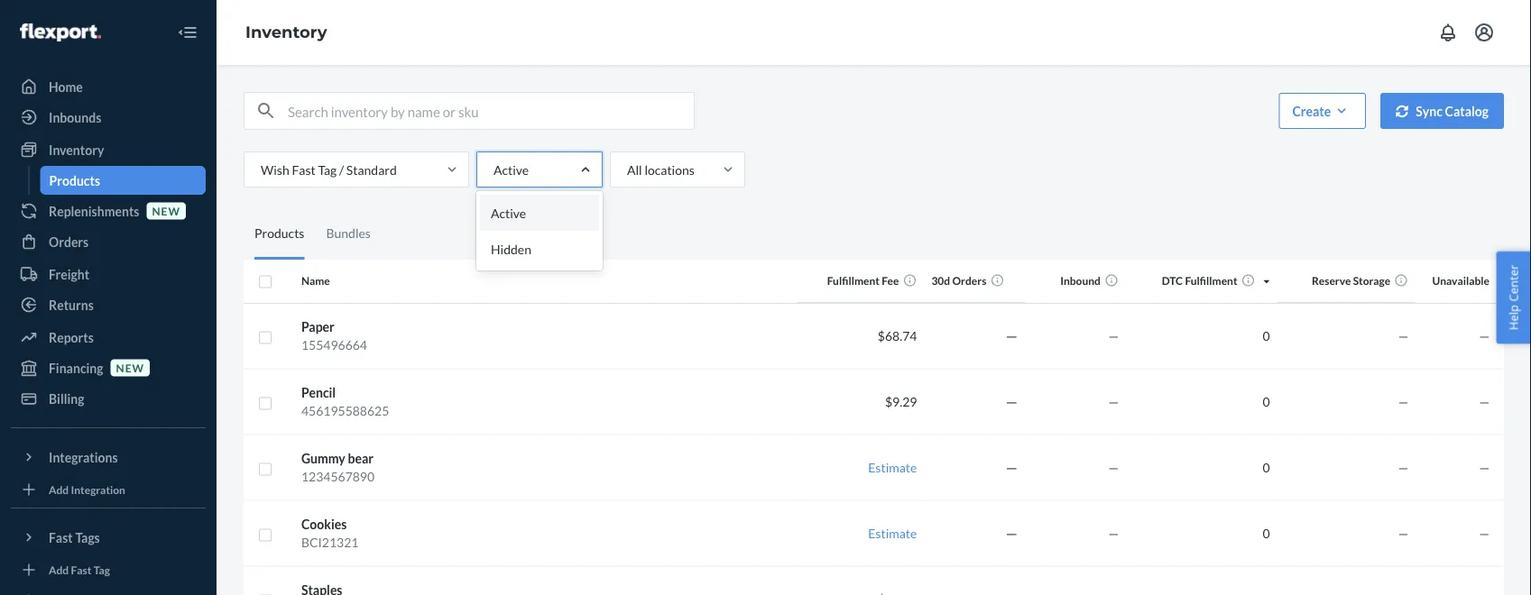 Task type: vqa. For each thing, say whether or not it's contained in the screenshot.
Fee
yes



Task type: locate. For each thing, give the bounding box(es) containing it.
square image for pencil
[[258, 397, 273, 411]]

integration
[[71, 483, 125, 496]]

0 vertical spatial fast
[[292, 162, 316, 177]]

estimate link for 1234567890
[[869, 460, 917, 476]]

billing
[[49, 391, 84, 407]]

0 vertical spatial estimate link
[[869, 460, 917, 476]]

― for 155496664
[[1006, 329, 1018, 344]]

― for 1234567890
[[1006, 460, 1018, 476]]

1 horizontal spatial tag
[[318, 162, 337, 177]]

1 horizontal spatial orders
[[953, 275, 987, 288]]

square image left "cookies"
[[258, 528, 273, 543]]

tag
[[318, 162, 337, 177], [94, 564, 110, 577]]

sync catalog
[[1417, 103, 1489, 119]]

—
[[1109, 329, 1119, 344], [1399, 329, 1409, 344], [1480, 329, 1490, 344], [1109, 394, 1119, 410], [1399, 394, 1409, 410], [1480, 394, 1490, 410], [1109, 460, 1119, 476], [1399, 460, 1409, 476], [1480, 460, 1490, 476], [1109, 526, 1119, 542], [1399, 526, 1409, 542], [1480, 526, 1490, 542]]

0 horizontal spatial new
[[116, 361, 145, 375]]

2 vertical spatial square image
[[258, 397, 273, 411]]

add
[[49, 483, 69, 496], [49, 564, 69, 577]]

0 horizontal spatial tag
[[94, 564, 110, 577]]

orders up the 'freight'
[[49, 234, 89, 250]]

4 0 from the top
[[1263, 526, 1271, 542]]

orders link
[[11, 227, 206, 256]]

estimate link
[[869, 460, 917, 476], [869, 526, 917, 542]]

1 vertical spatial add
[[49, 564, 69, 577]]

replenishments
[[49, 204, 139, 219]]

fast tags button
[[11, 524, 206, 552]]

estimate
[[869, 460, 917, 476], [869, 526, 917, 542]]

freight link
[[11, 260, 206, 289]]

fulfillment right dtc
[[1186, 275, 1238, 288]]

financing
[[49, 361, 103, 376]]

inventory link
[[246, 22, 327, 42], [11, 135, 206, 164]]

locations
[[645, 162, 695, 177]]

orders
[[49, 234, 89, 250], [953, 275, 987, 288]]

0 vertical spatial square image
[[258, 463, 273, 477]]

add down "fast tags"
[[49, 564, 69, 577]]

2 estimate from the top
[[869, 526, 917, 542]]

1 estimate from the top
[[869, 460, 917, 476]]

bci21321
[[301, 535, 359, 551]]

square image left pencil
[[258, 397, 273, 411]]

active
[[494, 162, 529, 177], [491, 205, 526, 221]]

new down products link
[[152, 204, 180, 217]]

0
[[1263, 329, 1271, 344], [1263, 394, 1271, 410], [1263, 460, 1271, 476], [1263, 526, 1271, 542]]

4 ― from the top
[[1006, 526, 1018, 542]]

0 vertical spatial inventory
[[246, 22, 327, 42]]

1 vertical spatial inventory link
[[11, 135, 206, 164]]

home
[[49, 79, 83, 94]]

fast inside dropdown button
[[49, 530, 73, 546]]

1 ― from the top
[[1006, 329, 1018, 344]]

integrations
[[49, 450, 118, 465]]

products
[[49, 173, 100, 188], [255, 226, 305, 241]]

dtc fulfillment
[[1163, 275, 1238, 288]]

fast tags
[[49, 530, 100, 546]]

1 horizontal spatial fulfillment
[[1186, 275, 1238, 288]]

close navigation image
[[177, 22, 199, 43]]

2 vertical spatial fast
[[71, 564, 92, 577]]

1 square image from the top
[[258, 275, 273, 290]]

add integration
[[49, 483, 125, 496]]

2 add from the top
[[49, 564, 69, 577]]

fast
[[292, 162, 316, 177], [49, 530, 73, 546], [71, 564, 92, 577]]

0 vertical spatial products
[[49, 173, 100, 188]]

0 vertical spatial estimate
[[869, 460, 917, 476]]

products up the name
[[255, 226, 305, 241]]

active down search inventory by name or sku text box
[[494, 162, 529, 177]]

―
[[1006, 329, 1018, 344], [1006, 394, 1018, 410], [1006, 460, 1018, 476], [1006, 526, 1018, 542]]

0 vertical spatial tag
[[318, 162, 337, 177]]

0 vertical spatial new
[[152, 204, 180, 217]]

3 square image from the top
[[258, 397, 273, 411]]

billing link
[[11, 385, 206, 413]]

1 vertical spatial tag
[[94, 564, 110, 577]]

1 vertical spatial orders
[[953, 275, 987, 288]]

1 vertical spatial square image
[[258, 331, 273, 345]]

new
[[152, 204, 180, 217], [116, 361, 145, 375]]

fulfillment left fee
[[828, 275, 880, 288]]

pencil
[[301, 385, 336, 401]]

unavailable
[[1433, 275, 1490, 288]]

fast left "tags" on the bottom
[[49, 530, 73, 546]]

square image left the name
[[258, 275, 273, 290]]

0 horizontal spatial inventory
[[49, 142, 104, 158]]

0 horizontal spatial orders
[[49, 234, 89, 250]]

3 ― from the top
[[1006, 460, 1018, 476]]

3 0 from the top
[[1263, 460, 1271, 476]]

reports
[[49, 330, 94, 345]]

1 vertical spatial inventory
[[49, 142, 104, 158]]

products up replenishments
[[49, 173, 100, 188]]

sync catalog button
[[1381, 93, 1505, 129]]

2 0 from the top
[[1263, 394, 1271, 410]]

1 vertical spatial square image
[[258, 528, 273, 543]]

0 vertical spatial add
[[49, 483, 69, 496]]

square image
[[258, 463, 273, 477], [258, 528, 273, 543]]

0 vertical spatial square image
[[258, 275, 273, 290]]

fast down "tags" on the bottom
[[71, 564, 92, 577]]

inventory
[[246, 22, 327, 42], [49, 142, 104, 158]]

fulfillment fee
[[828, 275, 899, 288]]

create button
[[1279, 93, 1367, 129]]

sync alt image
[[1397, 105, 1409, 118]]

2 square image from the top
[[258, 528, 273, 543]]

hidden
[[491, 241, 532, 257]]

fulfillment
[[828, 275, 880, 288], [1186, 275, 1238, 288]]

1 vertical spatial new
[[116, 361, 145, 375]]

orders right 30d
[[953, 275, 987, 288]]

2 ― from the top
[[1006, 394, 1018, 410]]

square image
[[258, 275, 273, 290], [258, 331, 273, 345], [258, 397, 273, 411]]

2 estimate link from the top
[[869, 526, 917, 542]]

0 horizontal spatial fulfillment
[[828, 275, 880, 288]]

1 vertical spatial estimate link
[[869, 526, 917, 542]]

inbounds
[[49, 110, 101, 125]]

― for 456195588625
[[1006, 394, 1018, 410]]

1 vertical spatial fast
[[49, 530, 73, 546]]

help center
[[1506, 265, 1522, 331]]

30d orders
[[932, 275, 987, 288]]

1 square image from the top
[[258, 463, 273, 477]]

new down reports link
[[116, 361, 145, 375]]

square image left gummy
[[258, 463, 273, 477]]

tag left /
[[318, 162, 337, 177]]

tag down "fast tags" dropdown button
[[94, 564, 110, 577]]

1 vertical spatial products
[[255, 226, 305, 241]]

0 vertical spatial orders
[[49, 234, 89, 250]]

1 horizontal spatial new
[[152, 204, 180, 217]]

inbounds link
[[11, 103, 206, 132]]

1 estimate link from the top
[[869, 460, 917, 476]]

1 horizontal spatial inventory link
[[246, 22, 327, 42]]

square image for bci21321
[[258, 528, 273, 543]]

sync
[[1417, 103, 1443, 119]]

1 vertical spatial estimate
[[869, 526, 917, 542]]

1 0 from the top
[[1263, 329, 1271, 344]]

square image left paper
[[258, 331, 273, 345]]

1 horizontal spatial inventory
[[246, 22, 327, 42]]

1 add from the top
[[49, 483, 69, 496]]

0 for bci21321
[[1263, 526, 1271, 542]]

2 square image from the top
[[258, 331, 273, 345]]

fast right wish
[[292, 162, 316, 177]]

active up hidden
[[491, 205, 526, 221]]

add left integration in the bottom left of the page
[[49, 483, 69, 496]]



Task type: describe. For each thing, give the bounding box(es) containing it.
freight
[[49, 267, 89, 282]]

tag for wish
[[318, 162, 337, 177]]

center
[[1506, 265, 1522, 302]]

all
[[627, 162, 642, 177]]

0 horizontal spatial inventory link
[[11, 135, 206, 164]]

155496664
[[301, 338, 367, 353]]

square image for 1234567890
[[258, 463, 273, 477]]

0 vertical spatial active
[[494, 162, 529, 177]]

Search inventory by name or sku text field
[[288, 93, 694, 129]]

reserve storage
[[1312, 275, 1391, 288]]

reserve
[[1312, 275, 1352, 288]]

paper
[[301, 320, 335, 335]]

pencil 456195588625
[[301, 385, 389, 419]]

returns
[[49, 297, 94, 313]]

cookies
[[301, 517, 347, 533]]

flexport logo image
[[20, 23, 101, 42]]

gummy
[[301, 451, 346, 467]]

new for financing
[[116, 361, 145, 375]]

standard
[[346, 162, 397, 177]]

add for add integration
[[49, 483, 69, 496]]

square image for paper
[[258, 331, 273, 345]]

2 fulfillment from the left
[[1186, 275, 1238, 288]]

bundles
[[326, 226, 371, 241]]

0 for 155496664
[[1263, 329, 1271, 344]]

open notifications image
[[1438, 22, 1460, 43]]

fee
[[882, 275, 899, 288]]

home link
[[11, 72, 206, 101]]

1 horizontal spatial products
[[255, 226, 305, 241]]

estimate link for bci21321
[[869, 526, 917, 542]]

new for replenishments
[[152, 204, 180, 217]]

add integration link
[[11, 479, 206, 501]]

wish
[[261, 162, 290, 177]]

paper 155496664
[[301, 320, 367, 353]]

― for bci21321
[[1006, 526, 1018, 542]]

add fast tag link
[[11, 560, 206, 581]]

$68.74
[[878, 329, 917, 344]]

open account menu image
[[1474, 22, 1496, 43]]

add fast tag
[[49, 564, 110, 577]]

inventory inside 'link'
[[49, 142, 104, 158]]

estimate for bci21321
[[869, 526, 917, 542]]

estimate for 1234567890
[[869, 460, 917, 476]]

storage
[[1354, 275, 1391, 288]]

products link
[[40, 166, 206, 195]]

help center button
[[1497, 252, 1532, 344]]

inbound
[[1061, 275, 1101, 288]]

name
[[301, 275, 330, 288]]

tag for add
[[94, 564, 110, 577]]

integrations button
[[11, 443, 206, 472]]

wish fast tag / standard
[[261, 162, 397, 177]]

1 fulfillment from the left
[[828, 275, 880, 288]]

$9.29
[[885, 394, 917, 410]]

reports link
[[11, 323, 206, 352]]

/
[[339, 162, 344, 177]]

0 vertical spatial inventory link
[[246, 22, 327, 42]]

catalog
[[1446, 103, 1489, 119]]

0 for 1234567890
[[1263, 460, 1271, 476]]

30d
[[932, 275, 951, 288]]

0 horizontal spatial products
[[49, 173, 100, 188]]

cookies bci21321
[[301, 517, 359, 551]]

tags
[[75, 530, 100, 546]]

help
[[1506, 305, 1522, 331]]

fast for add
[[71, 564, 92, 577]]

0 for 456195588625
[[1263, 394, 1271, 410]]

create
[[1293, 103, 1332, 119]]

dtc
[[1163, 275, 1184, 288]]

1234567890
[[301, 469, 375, 485]]

456195588625
[[301, 404, 389, 419]]

bear
[[348, 451, 374, 467]]

add for add fast tag
[[49, 564, 69, 577]]

1 vertical spatial active
[[491, 205, 526, 221]]

all locations
[[627, 162, 695, 177]]

returns link
[[11, 291, 206, 320]]

fast for wish
[[292, 162, 316, 177]]

gummy bear 1234567890
[[301, 451, 375, 485]]



